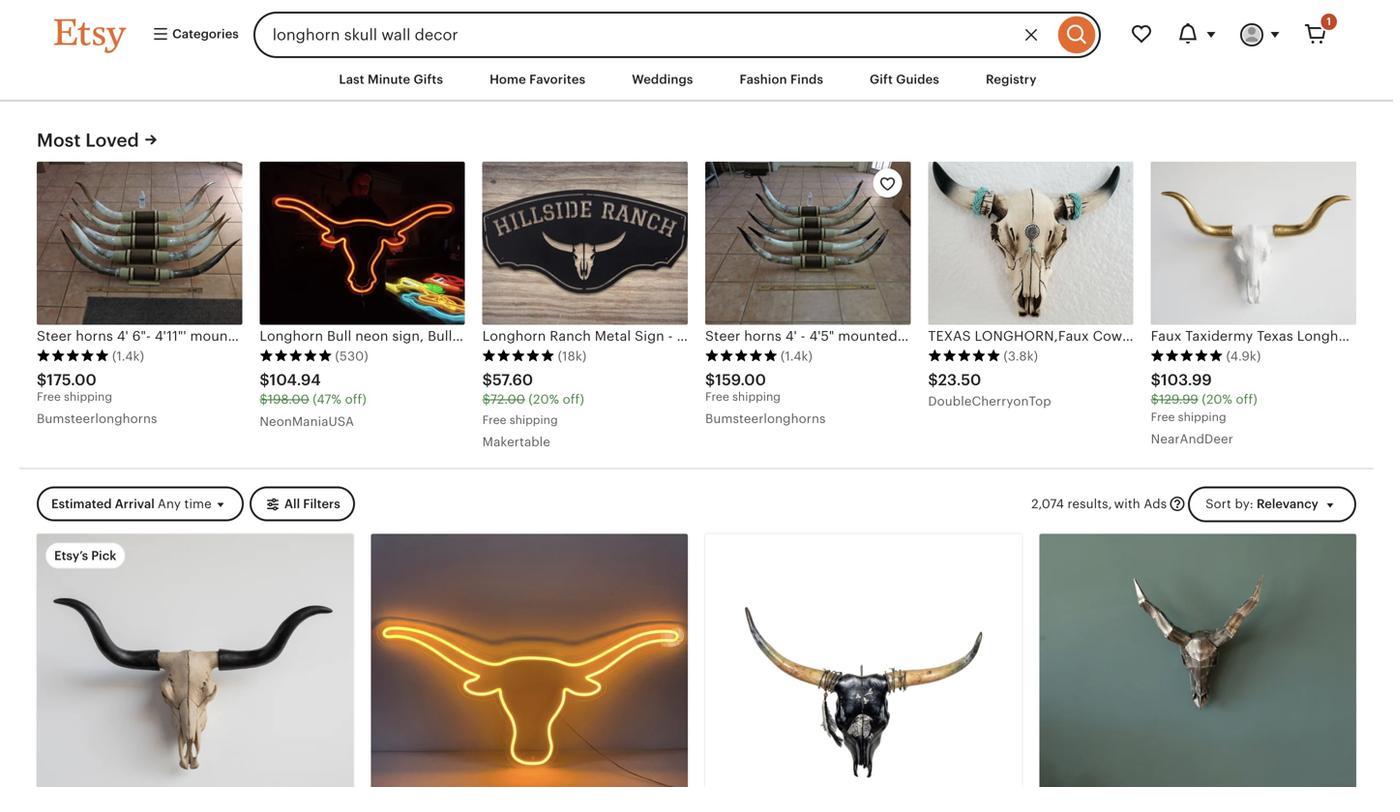 Task type: describe. For each thing, give the bounding box(es) containing it.
23.50
[[939, 371, 982, 389]]

last minute gifts
[[339, 72, 443, 87]]

favorites
[[530, 72, 586, 87]]

longhorn engraved skull taxidermy wall decor - item #: 1115 image
[[706, 534, 1023, 787]]

fashion finds
[[740, 72, 824, 87]]

$ for 57.60
[[483, 371, 493, 389]]

faux taxidermy texas longhorn skull mount - wall decor - white and gold - tl0108 image
[[1152, 162, 1357, 325]]

free inside $ 175.00 free shipping bumsteerlonghorns
[[37, 390, 61, 403]]

arrival
[[115, 497, 155, 511]]

2 5 out of 5 stars image from the left
[[260, 349, 332, 363]]

(47%
[[313, 392, 342, 407]]

none search field inside categories banner
[[253, 12, 1102, 58]]

$ 57.60 $ 72.00 (20% off) free shipping makertable
[[483, 371, 585, 449]]

$ 23.50 doublecherryontop
[[929, 371, 1052, 409]]

gift guides
[[870, 72, 940, 87]]

by:
[[1236, 496, 1254, 511]]

texas longhorn,faux cow skull,wall hanging decor,mini skull,dreamcatcher,faux taxidermy wall mount,animal skull wall decor,bull skull image
[[929, 162, 1134, 325]]

weddings link
[[618, 62, 708, 97]]

guides
[[897, 72, 940, 87]]

(3.8k)
[[1004, 349, 1039, 364]]

weddings
[[632, 72, 694, 87]]

steer horns 4' - 4'5" mounted longhorn steer horns bull horns cow horns cattle horns (1 only) image
[[706, 162, 911, 325]]

5 5 out of 5 stars image from the left
[[929, 349, 1001, 363]]

sort
[[1206, 496, 1232, 511]]

103.99
[[1162, 371, 1213, 389]]

any
[[158, 497, 181, 511]]

nearanddeer
[[1152, 432, 1234, 446]]

shipping inside $ 175.00 free shipping bumsteerlonghorns
[[64, 390, 112, 403]]

(20% for 57.60
[[529, 392, 560, 407]]

registry link
[[972, 62, 1052, 97]]

(1.4k) for 159.00
[[781, 349, 813, 364]]

off) for 103.99
[[1237, 392, 1258, 407]]

shipping inside '$ 103.99 $ 129.99 (20% off) free shipping nearanddeer'
[[1179, 410, 1227, 423]]

relevancy
[[1257, 496, 1319, 511]]

categories banner
[[19, 0, 1375, 58]]

5 out of 5 stars image for 159.00
[[706, 349, 778, 363]]

estimated
[[51, 497, 112, 511]]

(530)
[[335, 349, 369, 364]]

all filters
[[284, 497, 340, 511]]

home favorites
[[490, 72, 586, 87]]

$ for 103.99
[[1152, 371, 1162, 389]]

neonmaniausa
[[260, 414, 354, 429]]

home
[[490, 72, 527, 87]]

time
[[184, 497, 212, 511]]

doublecherryontop
[[929, 394, 1052, 409]]

gift guides link
[[856, 62, 954, 97]]

steer horns 4' 6"- 4'11"' mounted longhorn steer horns bull horns cow horns cattle horns (1 only) image
[[37, 162, 242, 325]]

texas longhorn neon sign, texas wall decor, texas longhorns wall art, texas gifts image
[[371, 534, 688, 787]]

off) for 104.94
[[345, 392, 367, 407]]



Task type: locate. For each thing, give the bounding box(es) containing it.
free down 159.00
[[706, 390, 730, 403]]

3 5 out of 5 stars image from the left
[[483, 349, 555, 363]]

makertable
[[483, 434, 551, 449]]

etsy's
[[54, 548, 88, 563]]

5 out of 5 stars image for 103.99
[[1152, 349, 1224, 363]]

$ inside $ 175.00 free shipping bumsteerlonghorns
[[37, 371, 47, 389]]

home favorites link
[[475, 62, 600, 97]]

(18k)
[[558, 349, 587, 364]]

$ 175.00 free shipping bumsteerlonghorns
[[37, 371, 157, 426]]

5 out of 5 stars image for 175.00
[[37, 349, 109, 363]]

all filters button
[[250, 487, 355, 522]]

fashion finds link
[[726, 62, 838, 97]]

(1.4k)
[[112, 349, 144, 364], [781, 349, 813, 364]]

(20% down 103.99 on the right
[[1203, 392, 1233, 407]]

off) down (18k)
[[563, 392, 585, 407]]

free
[[37, 390, 61, 403], [706, 390, 730, 403], [1152, 410, 1176, 423], [483, 413, 507, 426]]

bumsteerlonghorns
[[37, 411, 157, 426], [706, 411, 826, 426]]

5 out of 5 stars image up 57.60
[[483, 349, 555, 363]]

$ for 23.50
[[929, 371, 939, 389]]

159.00
[[716, 371, 767, 389]]

2 bumsteerlonghorns from the left
[[706, 411, 826, 426]]

bumsteerlonghorns for 159.00
[[706, 411, 826, 426]]

all
[[284, 497, 300, 511]]

5 out of 5 stars image up 23.50 at the top of the page
[[929, 349, 1001, 363]]

None search field
[[253, 12, 1102, 58]]

finds
[[791, 72, 824, 87]]

most loved
[[37, 129, 139, 150]]

4 5 out of 5 stars image from the left
[[706, 349, 778, 363]]

1 horizontal spatial (1.4k)
[[781, 349, 813, 364]]

1 bumsteerlonghorns from the left
[[37, 411, 157, 426]]

(1.4k) up $ 159.00 free shipping bumsteerlonghorns
[[781, 349, 813, 364]]

0 horizontal spatial (1.4k)
[[112, 349, 144, 364]]

1 link
[[1293, 12, 1340, 58]]

1 horizontal spatial off)
[[563, 392, 585, 407]]

0 horizontal spatial (20%
[[529, 392, 560, 407]]

faux taxidermy texas longhorn skull mount - wall decor - bone - tl00 image
[[37, 534, 354, 787]]

free down 175.00
[[37, 390, 61, 403]]

5 out of 5 stars image for 57.60
[[483, 349, 555, 363]]

(1.4k) up $ 175.00 free shipping bumsteerlonghorns
[[112, 349, 144, 364]]

longhorn ranch metal sign - longhorn skull - longhorn decor - personalized gifts - wall art - wall decor - cowboy - saloon - cattle - rustic image
[[483, 162, 688, 325]]

shipping inside $ 57.60 $ 72.00 (20% off) free shipping makertable
[[510, 413, 558, 426]]

5 out of 5 stars image up 103.99 on the right
[[1152, 349, 1224, 363]]

$
[[37, 371, 47, 389], [260, 371, 270, 389], [483, 371, 493, 389], [706, 371, 716, 389], [929, 371, 939, 389], [1152, 371, 1162, 389], [260, 392, 268, 407], [483, 392, 491, 407], [1152, 392, 1160, 407]]

off) inside the $ 104.94 $ 198.00 (47% off) neonmaniausa
[[345, 392, 367, 407]]

free inside $ 159.00 free shipping bumsteerlonghorns
[[706, 390, 730, 403]]

last
[[339, 72, 365, 87]]

1 horizontal spatial bumsteerlonghorns
[[706, 411, 826, 426]]

104.94
[[270, 371, 321, 389]]

results,
[[1068, 496, 1113, 511]]

6 5 out of 5 stars image from the left
[[1152, 349, 1224, 363]]

free down 72.00
[[483, 413, 507, 426]]

$ for 104.94
[[260, 371, 270, 389]]

$ inside $ 159.00 free shipping bumsteerlonghorns
[[706, 371, 716, 389]]

2,074 results,
[[1032, 496, 1113, 511]]

categories button
[[137, 17, 248, 52]]

57.60
[[493, 371, 534, 389]]

off) right the (47% on the left of page
[[345, 392, 367, 407]]

2,074
[[1032, 496, 1065, 511]]

menu bar
[[19, 58, 1375, 102]]

1 horizontal spatial (20%
[[1203, 392, 1233, 407]]

$ inside $ 23.50 doublecherryontop
[[929, 371, 939, 389]]

(20% inside $ 57.60 $ 72.00 (20% off) free shipping makertable
[[529, 392, 560, 407]]

longhorn bull neon sign, bull head led neon, longhorn head skull light sign, bull skull sign, texas western led light image
[[260, 162, 465, 325]]

shipping down 175.00
[[64, 390, 112, 403]]

(20% inside '$ 103.99 $ 129.99 (20% off) free shipping nearanddeer'
[[1203, 392, 1233, 407]]

(20% right 72.00
[[529, 392, 560, 407]]

$ 159.00 free shipping bumsteerlonghorns
[[706, 371, 826, 426]]

5 out of 5 stars image up 159.00
[[706, 349, 778, 363]]

minute
[[368, 72, 411, 87]]

bumsteerlonghorns for 175.00
[[37, 411, 157, 426]]

175.00
[[47, 371, 97, 389]]

$ for 159.00
[[706, 371, 716, 389]]

0 horizontal spatial off)
[[345, 392, 367, 407]]

etsy's pick
[[54, 548, 116, 563]]

shipping inside $ 159.00 free shipping bumsteerlonghorns
[[733, 390, 781, 403]]

off) inside '$ 103.99 $ 129.99 (20% off) free shipping nearanddeer'
[[1237, 392, 1258, 407]]

last minute gifts link
[[325, 62, 458, 97]]

3 off) from the left
[[1237, 392, 1258, 407]]

loved
[[85, 129, 139, 150]]

0 horizontal spatial bumsteerlonghorns
[[37, 411, 157, 426]]

2 horizontal spatial off)
[[1237, 392, 1258, 407]]

5 out of 5 stars image up 104.94
[[260, 349, 332, 363]]

registry
[[986, 72, 1037, 87]]

off) down (4.9k)
[[1237, 392, 1258, 407]]

2 (1.4k) from the left
[[781, 349, 813, 364]]

$ 104.94 $ 198.00 (47% off) neonmaniausa
[[260, 371, 367, 429]]

1 off) from the left
[[345, 392, 367, 407]]

free inside $ 57.60 $ 72.00 (20% off) free shipping makertable
[[483, 413, 507, 426]]

most
[[37, 129, 81, 150]]

etsy's pick link
[[37, 534, 354, 787]]

free inside '$ 103.99 $ 129.99 (20% off) free shipping nearanddeer'
[[1152, 410, 1176, 423]]

shipping up nearanddeer
[[1179, 410, 1227, 423]]

off) inside $ 57.60 $ 72.00 (20% off) free shipping makertable
[[563, 392, 585, 407]]

1 5 out of 5 stars image from the left
[[37, 349, 109, 363]]

categories
[[169, 27, 239, 41]]

sort by: relevancy
[[1206, 496, 1319, 511]]

5 out of 5 stars image
[[37, 349, 109, 363], [260, 349, 332, 363], [483, 349, 555, 363], [706, 349, 778, 363], [929, 349, 1001, 363], [1152, 349, 1224, 363]]

2 (20% from the left
[[1203, 392, 1233, 407]]

ads
[[1145, 496, 1168, 511]]

bumsteerlonghorns down 159.00
[[706, 411, 826, 426]]

skull - 3d metal wall art | wall decor | animal sculpture | home decor | wall art | texas | longhorn | gift for him | home decor gift | gift image
[[1040, 534, 1357, 787]]

bumsteerlonghorns down 175.00
[[37, 411, 157, 426]]

gifts
[[414, 72, 443, 87]]

2 off) from the left
[[563, 392, 585, 407]]

off) for 57.60
[[563, 392, 585, 407]]

filters
[[303, 497, 340, 511]]

$ 103.99 $ 129.99 (20% off) free shipping nearanddeer
[[1152, 371, 1258, 446]]

(1.4k) for 175.00
[[112, 349, 144, 364]]

pick
[[91, 548, 116, 563]]

1
[[1328, 15, 1332, 28]]

1 (20% from the left
[[529, 392, 560, 407]]

129.99
[[1160, 392, 1199, 407]]

shipping
[[64, 390, 112, 403], [733, 390, 781, 403], [1179, 410, 1227, 423], [510, 413, 558, 426]]

with
[[1115, 496, 1141, 511]]

with ads
[[1115, 496, 1168, 511]]

5 out of 5 stars image up 175.00
[[37, 349, 109, 363]]

free down "129.99"
[[1152, 410, 1176, 423]]

1 (1.4k) from the left
[[112, 349, 144, 364]]

most loved link
[[37, 127, 161, 153]]

(20%
[[529, 392, 560, 407], [1203, 392, 1233, 407]]

menu bar containing last minute gifts
[[19, 58, 1375, 102]]

fashion
[[740, 72, 788, 87]]

198.00
[[268, 392, 310, 407]]

72.00
[[491, 392, 526, 407]]

(20% for 103.99
[[1203, 392, 1233, 407]]

Search for anything text field
[[253, 12, 1054, 58]]

estimated arrival any time
[[51, 497, 212, 511]]

off)
[[345, 392, 367, 407], [563, 392, 585, 407], [1237, 392, 1258, 407]]

shipping down 159.00
[[733, 390, 781, 403]]

shipping up makertable
[[510, 413, 558, 426]]

$ for 175.00
[[37, 371, 47, 389]]

(4.9k)
[[1227, 349, 1262, 364]]

gift
[[870, 72, 893, 87]]



Task type: vqa. For each thing, say whether or not it's contained in the screenshot.
THE (20% to the left
yes



